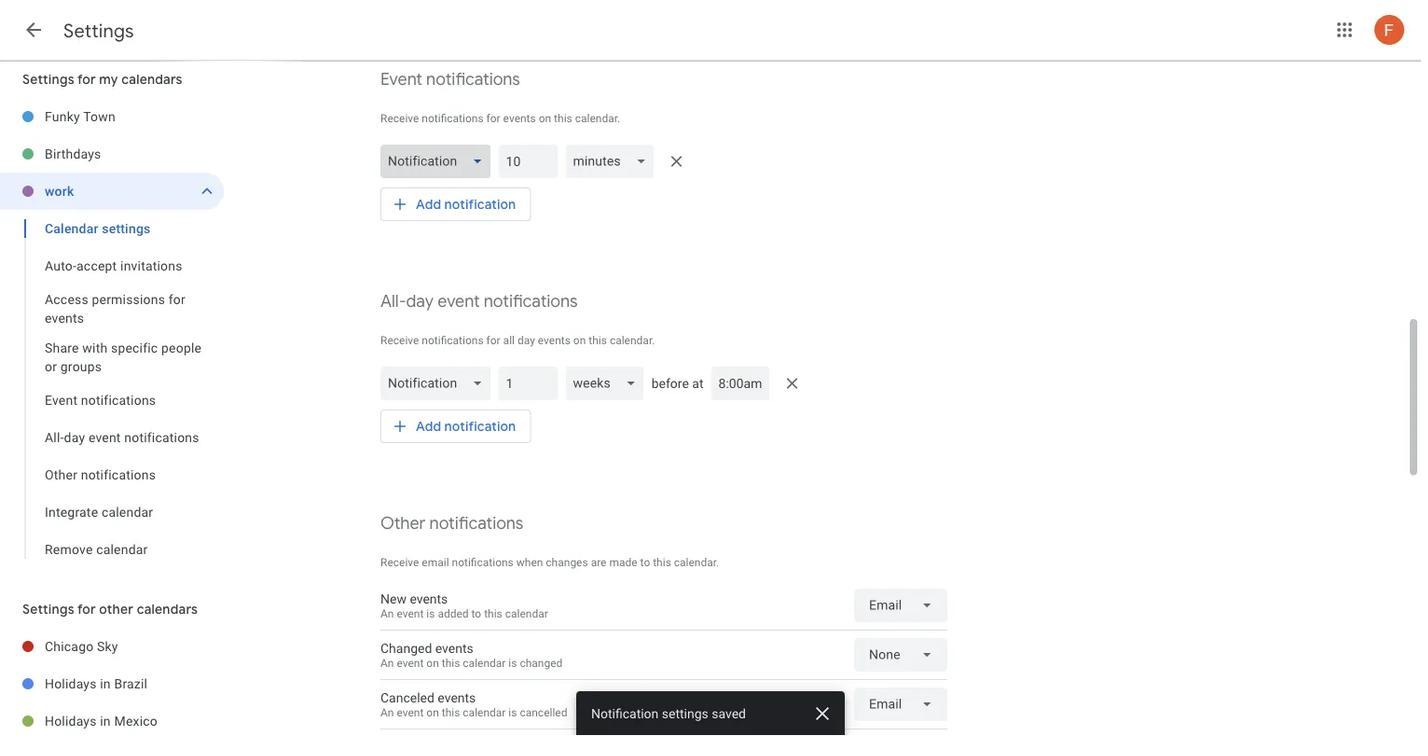 Task type: describe. For each thing, give the bounding box(es) containing it.
or
[[45, 359, 57, 374]]

added
[[438, 607, 469, 620]]

2 horizontal spatial day
[[518, 334, 535, 347]]

this inside new events an event is added to this calendar
[[484, 607, 503, 620]]

changed events an event on this calendar is changed
[[381, 641, 563, 669]]

holidays in brazil link
[[45, 665, 224, 702]]

add notification button for notifications
[[381, 182, 531, 227]]

is inside new events an event is added to this calendar
[[427, 607, 435, 620]]

events right all
[[538, 334, 571, 347]]

other notifications inside settings for my calendars tree
[[45, 467, 156, 482]]

1 week before at 8am element
[[381, 363, 948, 404]]

settings for other calendars
[[22, 601, 198, 618]]

0 vertical spatial calendar.
[[575, 112, 621, 125]]

this inside changed events an event on this calendar is changed
[[442, 656, 460, 669]]

settings heading
[[63, 19, 134, 42]]

access
[[45, 292, 88, 307]]

go back image
[[22, 19, 45, 41]]

auto-accept invitations
[[45, 258, 182, 273]]

made
[[610, 556, 638, 569]]

settings for settings for other calendars
[[22, 601, 74, 618]]

for for access permissions for events
[[169, 292, 186, 307]]

funky town
[[45, 109, 116, 124]]

receive notifications for events on this calendar.
[[381, 112, 621, 125]]

changed
[[520, 656, 563, 669]]

saved
[[712, 706, 746, 721]]

is for changed events
[[509, 656, 517, 669]]

10 minutes before element
[[381, 141, 948, 182]]

work link
[[45, 173, 190, 210]]

mexico
[[114, 713, 158, 729]]

settings for calendar
[[102, 221, 151, 236]]

holidays in mexico tree item
[[0, 702, 224, 736]]

add notification for notifications
[[416, 196, 516, 213]]

with
[[82, 340, 108, 355]]

people
[[161, 340, 202, 355]]

an for canceled events
[[381, 705, 394, 719]]

accept
[[77, 258, 117, 273]]

notification
[[591, 706, 659, 721]]

holidays for holidays in brazil
[[45, 676, 97, 691]]

0 vertical spatial all-day event notifications
[[381, 291, 578, 312]]

settings for my calendars
[[22, 71, 183, 88]]

holidays in mexico
[[45, 713, 158, 729]]

1 horizontal spatial other
[[381, 513, 426, 534]]

chicago
[[45, 639, 94, 654]]

calendar down integrate calendar
[[96, 542, 148, 557]]

events inside canceled events an event on this calendar is cancelled
[[438, 690, 476, 705]]

canceled events an event on this calendar is cancelled
[[381, 690, 568, 719]]

holidays in mexico link
[[45, 702, 224, 736]]

1 horizontal spatial day
[[406, 291, 434, 312]]

chicago sky link
[[45, 628, 224, 665]]

changed
[[381, 641, 432, 656]]

1 horizontal spatial event
[[381, 69, 422, 90]]

notification for notifications
[[445, 196, 516, 213]]

1 vertical spatial other notifications
[[381, 513, 524, 534]]

events inside new events an event is added to this calendar
[[410, 591, 448, 607]]

birthdays link
[[45, 135, 224, 173]]

event inside settings for my calendars tree
[[89, 430, 121, 445]]

receive for other
[[381, 556, 419, 569]]

add notification button for day
[[381, 404, 531, 449]]

on for canceled
[[427, 705, 439, 719]]

new events an event is added to this calendar
[[381, 591, 548, 620]]

all- inside settings for my calendars tree
[[45, 430, 64, 445]]

Minutes in advance for notification number field
[[506, 145, 551, 178]]

event notifications inside settings for my calendars tree
[[45, 392, 156, 408]]

on right all
[[574, 334, 586, 347]]

receive notifications for all day events on this calendar.
[[381, 334, 655, 347]]

event for canceled events
[[397, 705, 424, 719]]

share with specific people or groups
[[45, 340, 202, 374]]

access permissions for events
[[45, 292, 186, 326]]

day inside settings for my calendars tree
[[64, 430, 85, 445]]

notification settings saved
[[591, 706, 746, 721]]



Task type: vqa. For each thing, say whether or not it's contained in the screenshot.


Task type: locate. For each thing, give the bounding box(es) containing it.
all-day event notifications
[[381, 291, 578, 312], [45, 430, 199, 445]]

funky town tree item
[[0, 98, 224, 135]]

0 vertical spatial add notification
[[416, 196, 516, 213]]

events
[[503, 112, 536, 125], [45, 310, 84, 326], [538, 334, 571, 347], [410, 591, 448, 607], [435, 641, 474, 656], [438, 690, 476, 705]]

is inside canceled events an event on this calendar is cancelled
[[509, 705, 517, 719]]

1 vertical spatial calendar.
[[610, 334, 655, 347]]

receive
[[381, 112, 419, 125], [381, 334, 419, 347], [381, 556, 419, 569]]

3 an from the top
[[381, 705, 394, 719]]

events down changed events an event on this calendar is changed on the left
[[438, 690, 476, 705]]

day
[[406, 291, 434, 312], [518, 334, 535, 347], [64, 430, 85, 445]]

an for new events
[[381, 607, 394, 620]]

0 vertical spatial receive
[[381, 112, 419, 125]]

auto-
[[45, 258, 77, 273]]

to right added
[[472, 607, 482, 620]]

1 vertical spatial to
[[472, 607, 482, 620]]

0 vertical spatial is
[[427, 607, 435, 620]]

calendars right my at left
[[122, 71, 183, 88]]

funky
[[45, 109, 80, 124]]

settings for my calendars tree
[[0, 98, 224, 568]]

cancelled
[[520, 705, 568, 719]]

calendar settings
[[45, 221, 151, 236]]

group
[[0, 210, 224, 568]]

receive for all-
[[381, 334, 419, 347]]

before
[[652, 375, 689, 391]]

settings left saved
[[662, 706, 709, 721]]

notification for day
[[445, 418, 516, 435]]

1 notification from the top
[[445, 196, 516, 213]]

receive email notifications when changes are made to this calendar.
[[381, 556, 719, 569]]

permissions
[[92, 292, 165, 307]]

event
[[381, 69, 422, 90], [45, 392, 78, 408]]

town
[[83, 109, 116, 124]]

other
[[45, 467, 77, 482], [381, 513, 426, 534]]

add for day
[[416, 418, 441, 435]]

0 vertical spatial event
[[381, 69, 422, 90]]

event up the receive notifications for all day events on this calendar.
[[438, 291, 480, 312]]

to inside new events an event is added to this calendar
[[472, 607, 482, 620]]

work
[[45, 183, 74, 199]]

for inside access permissions for events
[[169, 292, 186, 307]]

0 horizontal spatial all-
[[45, 430, 64, 445]]

1 an from the top
[[381, 607, 394, 620]]

add notification down minutes in advance for notification number field
[[416, 196, 516, 213]]

is left changed
[[509, 656, 517, 669]]

events inside changed events an event on this calendar is changed
[[435, 641, 474, 656]]

1 vertical spatial event notifications
[[45, 392, 156, 408]]

is
[[427, 607, 435, 620], [509, 656, 517, 669], [509, 705, 517, 719]]

calendar
[[102, 504, 153, 520], [96, 542, 148, 557], [505, 607, 548, 620], [463, 656, 506, 669], [463, 705, 506, 719]]

brazil
[[114, 676, 148, 691]]

other notifications up integrate calendar
[[45, 467, 156, 482]]

an down changed
[[381, 705, 394, 719]]

calendars
[[122, 71, 183, 88], [137, 601, 198, 618]]

Time of day text field
[[719, 374, 763, 393]]

1 horizontal spatial event notifications
[[381, 69, 520, 90]]

in left mexico
[[100, 713, 111, 729]]

0 horizontal spatial other
[[45, 467, 77, 482]]

0 vertical spatial notification
[[445, 196, 516, 213]]

chicago sky
[[45, 639, 118, 654]]

events down added
[[435, 641, 474, 656]]

an inside canceled events an event on this calendar is cancelled
[[381, 705, 394, 719]]

2 add from the top
[[416, 418, 441, 435]]

2 in from the top
[[100, 713, 111, 729]]

settings down work link
[[102, 221, 151, 236]]

holidays inside "tree item"
[[45, 713, 97, 729]]

calendars for settings for my calendars
[[122, 71, 183, 88]]

settings for notification
[[662, 706, 709, 721]]

2 vertical spatial an
[[381, 705, 394, 719]]

in left brazil
[[100, 676, 111, 691]]

1 vertical spatial receive
[[381, 334, 419, 347]]

add notification button down minutes in advance for notification number field
[[381, 182, 531, 227]]

share
[[45, 340, 79, 355]]

0 vertical spatial event notifications
[[381, 69, 520, 90]]

1 add from the top
[[416, 196, 441, 213]]

event inside settings for my calendars tree
[[45, 392, 78, 408]]

settings
[[102, 221, 151, 236], [662, 706, 709, 721]]

holidays
[[45, 676, 97, 691], [45, 713, 97, 729]]

for for receive notifications for events on this calendar.
[[487, 112, 501, 125]]

notification down minutes in advance for notification number field
[[445, 196, 516, 213]]

this inside canceled events an event on this calendar is cancelled
[[442, 705, 460, 719]]

for for receive notifications for all day events on this calendar.
[[487, 334, 501, 347]]

1 vertical spatial calendars
[[137, 601, 198, 618]]

settings for settings for my calendars
[[22, 71, 74, 88]]

calendar up remove calendar
[[102, 504, 153, 520]]

0 vertical spatial an
[[381, 607, 394, 620]]

calendars for settings for other calendars
[[137, 601, 198, 618]]

event inside canceled events an event on this calendar is cancelled
[[397, 705, 424, 719]]

on up canceled
[[427, 656, 439, 669]]

holidays down holidays in brazil
[[45, 713, 97, 729]]

settings up settings for my calendars
[[63, 19, 134, 42]]

1 receive from the top
[[381, 112, 419, 125]]

this
[[554, 112, 573, 125], [589, 334, 607, 347], [653, 556, 671, 569], [484, 607, 503, 620], [442, 656, 460, 669], [442, 705, 460, 719]]

other notifications up email
[[381, 513, 524, 534]]

0 vertical spatial settings
[[63, 19, 134, 42]]

group containing calendar settings
[[0, 210, 224, 568]]

1 horizontal spatial all-
[[381, 291, 406, 312]]

2 vertical spatial is
[[509, 705, 517, 719]]

1 in from the top
[[100, 676, 111, 691]]

0 vertical spatial holidays
[[45, 676, 97, 691]]

is inside changed events an event on this calendar is changed
[[509, 656, 517, 669]]

calendar. right made
[[674, 556, 719, 569]]

0 vertical spatial other notifications
[[45, 467, 156, 482]]

1 vertical spatial an
[[381, 656, 394, 669]]

remove calendar
[[45, 542, 148, 557]]

0 vertical spatial other
[[45, 467, 77, 482]]

on up minutes in advance for notification number field
[[539, 112, 551, 125]]

2 receive from the top
[[381, 334, 419, 347]]

1 horizontal spatial to
[[640, 556, 650, 569]]

changes
[[546, 556, 588, 569]]

an up canceled
[[381, 656, 394, 669]]

on inside changed events an event on this calendar is changed
[[427, 656, 439, 669]]

0 horizontal spatial event
[[45, 392, 78, 408]]

on for changed
[[427, 656, 439, 669]]

on down changed
[[427, 705, 439, 719]]

in
[[100, 676, 111, 691], [100, 713, 111, 729]]

calendar. up 10 minutes before element
[[575, 112, 621, 125]]

0 vertical spatial in
[[100, 676, 111, 691]]

other notifications
[[45, 467, 156, 482], [381, 513, 524, 534]]

an
[[381, 607, 394, 620], [381, 656, 394, 669], [381, 705, 394, 719]]

event down groups
[[89, 430, 121, 445]]

calendar inside new events an event is added to this calendar
[[505, 607, 548, 620]]

0 horizontal spatial to
[[472, 607, 482, 620]]

an up changed
[[381, 607, 394, 620]]

canceled
[[381, 690, 435, 705]]

0 horizontal spatial other notifications
[[45, 467, 156, 482]]

on inside canceled events an event on this calendar is cancelled
[[427, 705, 439, 719]]

holidays for holidays in mexico
[[45, 713, 97, 729]]

in inside tree item
[[100, 676, 111, 691]]

2 notification from the top
[[445, 418, 516, 435]]

2 add notification from the top
[[416, 418, 516, 435]]

event down changed
[[397, 705, 424, 719]]

other inside settings for my calendars tree
[[45, 467, 77, 482]]

groups
[[60, 359, 102, 374]]

for
[[77, 71, 96, 88], [487, 112, 501, 125], [169, 292, 186, 307], [487, 334, 501, 347], [77, 601, 96, 618]]

calendar up canceled events an event on this calendar is cancelled
[[463, 656, 506, 669]]

on
[[539, 112, 551, 125], [574, 334, 586, 347], [427, 656, 439, 669], [427, 705, 439, 719]]

calendar.
[[575, 112, 621, 125], [610, 334, 655, 347], [674, 556, 719, 569]]

invitations
[[120, 258, 182, 273]]

Weeks in advance for notification number field
[[506, 367, 551, 400]]

1 vertical spatial is
[[509, 656, 517, 669]]

holidays down the chicago
[[45, 676, 97, 691]]

settings for other calendars tree
[[0, 628, 224, 736]]

event for changed events
[[397, 656, 424, 669]]

1 vertical spatial add notification
[[416, 418, 516, 435]]

add notification button down weeks in advance for notification number field
[[381, 404, 531, 449]]

holidays in brazil
[[45, 676, 148, 691]]

settings inside tree
[[102, 221, 151, 236]]

2 an from the top
[[381, 656, 394, 669]]

1 vertical spatial settings
[[22, 71, 74, 88]]

add notification button
[[381, 182, 531, 227], [381, 404, 531, 449]]

new
[[381, 591, 407, 607]]

to
[[640, 556, 650, 569], [472, 607, 482, 620]]

is for canceled events
[[509, 705, 517, 719]]

2 holidays from the top
[[45, 713, 97, 729]]

1 vertical spatial all-day event notifications
[[45, 430, 199, 445]]

1 vertical spatial holidays
[[45, 713, 97, 729]]

an for changed events
[[381, 656, 394, 669]]

chicago sky tree item
[[0, 628, 224, 665]]

all-
[[381, 291, 406, 312], [45, 430, 64, 445]]

events inside access permissions for events
[[45, 310, 84, 326]]

1 add notification from the top
[[416, 196, 516, 213]]

event inside changed events an event on this calendar is changed
[[397, 656, 424, 669]]

2 vertical spatial calendar.
[[674, 556, 719, 569]]

all-day event notifications inside settings for my calendars tree
[[45, 430, 199, 445]]

2 add notification button from the top
[[381, 404, 531, 449]]

3 receive from the top
[[381, 556, 419, 569]]

settings
[[63, 19, 134, 42], [22, 71, 74, 88], [22, 601, 74, 618]]

are
[[591, 556, 607, 569]]

settings for settings
[[63, 19, 134, 42]]

0 vertical spatial to
[[640, 556, 650, 569]]

2 vertical spatial receive
[[381, 556, 419, 569]]

add notification
[[416, 196, 516, 213], [416, 418, 516, 435]]

1 add notification button from the top
[[381, 182, 531, 227]]

events up minutes in advance for notification number field
[[503, 112, 536, 125]]

an inside new events an event is added to this calendar
[[381, 607, 394, 620]]

settings up funky at the left top of the page
[[22, 71, 74, 88]]

0 horizontal spatial all-day event notifications
[[45, 430, 199, 445]]

1 vertical spatial settings
[[662, 706, 709, 721]]

events right new
[[410, 591, 448, 607]]

add notification for day
[[416, 418, 516, 435]]

event
[[438, 291, 480, 312], [89, 430, 121, 445], [397, 607, 424, 620], [397, 656, 424, 669], [397, 705, 424, 719]]

calendar inside canceled events an event on this calendar is cancelled
[[463, 705, 506, 719]]

birthdays tree item
[[0, 135, 224, 173]]

1 vertical spatial day
[[518, 334, 535, 347]]

is left cancelled
[[509, 705, 517, 719]]

integrate
[[45, 504, 98, 520]]

1 vertical spatial other
[[381, 513, 426, 534]]

0 vertical spatial add notification button
[[381, 182, 531, 227]]

at
[[692, 375, 704, 391]]

calendar inside changed events an event on this calendar is changed
[[463, 656, 506, 669]]

is left added
[[427, 607, 435, 620]]

2 vertical spatial settings
[[22, 601, 74, 618]]

holidays in brazil tree item
[[0, 665, 224, 702]]

settings up the chicago
[[22, 601, 74, 618]]

0 vertical spatial settings
[[102, 221, 151, 236]]

integrate calendar
[[45, 504, 153, 520]]

to right made
[[640, 556, 650, 569]]

event up changed
[[397, 607, 424, 620]]

specific
[[111, 340, 158, 355]]

birthdays
[[45, 146, 101, 161]]

1 horizontal spatial other notifications
[[381, 513, 524, 534]]

work tree item
[[0, 173, 224, 210]]

remove
[[45, 542, 93, 557]]

None field
[[381, 145, 499, 178], [566, 145, 662, 178], [381, 367, 499, 400], [566, 367, 652, 400], [854, 589, 948, 622], [854, 638, 948, 672], [854, 688, 948, 721], [381, 145, 499, 178], [566, 145, 662, 178], [381, 367, 499, 400], [566, 367, 652, 400], [854, 589, 948, 622], [854, 638, 948, 672], [854, 688, 948, 721]]

on for receive
[[539, 112, 551, 125]]

event up canceled
[[397, 656, 424, 669]]

add
[[416, 196, 441, 213], [416, 418, 441, 435]]

events down the "access"
[[45, 310, 84, 326]]

1 vertical spatial in
[[100, 713, 111, 729]]

0 vertical spatial all-
[[381, 291, 406, 312]]

1 horizontal spatial settings
[[662, 706, 709, 721]]

add for notifications
[[416, 196, 441, 213]]

0 horizontal spatial settings
[[102, 221, 151, 236]]

event for new events
[[397, 607, 424, 620]]

my
[[99, 71, 118, 88]]

1 holidays from the top
[[45, 676, 97, 691]]

sky
[[97, 639, 118, 654]]

1 vertical spatial add
[[416, 418, 441, 435]]

all
[[503, 334, 515, 347]]

in inside "tree item"
[[100, 713, 111, 729]]

calendar down when
[[505, 607, 548, 620]]

event inside new events an event is added to this calendar
[[397, 607, 424, 620]]

other up integrate
[[45, 467, 77, 482]]

1 vertical spatial add notification button
[[381, 404, 531, 449]]

1 vertical spatial notification
[[445, 418, 516, 435]]

email
[[422, 556, 449, 569]]

2 vertical spatial day
[[64, 430, 85, 445]]

event notifications down groups
[[45, 392, 156, 408]]

calendar
[[45, 221, 99, 236]]

add notification down weeks in advance for notification number field
[[416, 418, 516, 435]]

event notifications
[[381, 69, 520, 90], [45, 392, 156, 408]]

in for brazil
[[100, 676, 111, 691]]

notifications
[[426, 69, 520, 90], [422, 112, 484, 125], [484, 291, 578, 312], [422, 334, 484, 347], [81, 392, 156, 408], [124, 430, 199, 445], [81, 467, 156, 482], [430, 513, 524, 534], [452, 556, 514, 569]]

notification down weeks in advance for notification number field
[[445, 418, 516, 435]]

0 vertical spatial calendars
[[122, 71, 183, 88]]

0 vertical spatial day
[[406, 291, 434, 312]]

calendars up chicago sky 'link'
[[137, 601, 198, 618]]

an inside changed events an event on this calendar is changed
[[381, 656, 394, 669]]

holidays inside tree item
[[45, 676, 97, 691]]

other up email
[[381, 513, 426, 534]]

all-day event notifications up all
[[381, 291, 578, 312]]

0 vertical spatial add
[[416, 196, 441, 213]]

calendar down changed events an event on this calendar is changed on the left
[[463, 705, 506, 719]]

before at
[[652, 375, 704, 391]]

calendar. up the 1 week before at 8am element
[[610, 334, 655, 347]]

other
[[99, 601, 134, 618]]

event notifications up "receive notifications for events on this calendar." on the left top of page
[[381, 69, 520, 90]]

1 vertical spatial event
[[45, 392, 78, 408]]

1 horizontal spatial all-day event notifications
[[381, 291, 578, 312]]

in for mexico
[[100, 713, 111, 729]]

receive for event
[[381, 112, 419, 125]]

0 horizontal spatial event notifications
[[45, 392, 156, 408]]

0 horizontal spatial day
[[64, 430, 85, 445]]

when
[[517, 556, 543, 569]]

1 vertical spatial all-
[[45, 430, 64, 445]]

all-day event notifications up integrate calendar
[[45, 430, 199, 445]]

notification
[[445, 196, 516, 213], [445, 418, 516, 435]]



